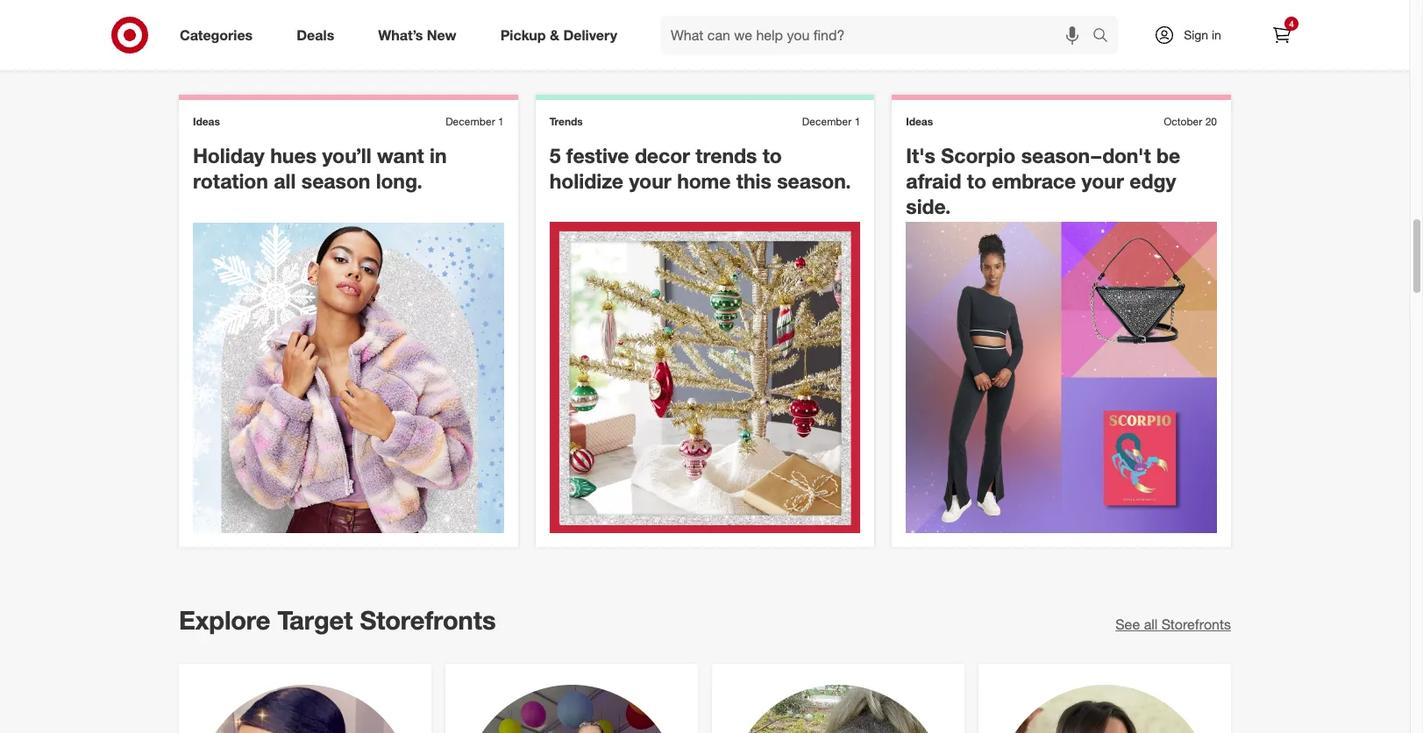 Task type: locate. For each thing, give the bounding box(es) containing it.
trends
[[696, 143, 757, 168]]

december 1 down about
[[446, 115, 504, 128]]

2 december from the left
[[802, 115, 852, 128]]

1 horizontal spatial in
[[1212, 27, 1222, 42]]

holiday
[[193, 143, 265, 168]]

deals
[[297, 26, 334, 43]]

festive
[[567, 143, 629, 168]]

long.
[[376, 168, 423, 193]]

to up this
[[763, 143, 782, 168]]

1 horizontal spatial 1
[[855, 115, 861, 128]]

0 horizontal spatial storefronts
[[360, 605, 496, 636]]

all right see
[[1144, 616, 1158, 633]]

0 horizontal spatial december 1
[[446, 115, 504, 128]]

holidize
[[550, 168, 624, 193]]

embrace
[[992, 168, 1076, 193]]

categories link
[[165, 16, 275, 54]]

storefronts for see all storefronts
[[1162, 616, 1232, 633]]

december
[[446, 115, 495, 128], [802, 115, 852, 128]]

season–don't
[[1022, 143, 1151, 168]]

all
[[274, 168, 296, 193], [1144, 616, 1158, 633]]

all down hues
[[274, 168, 296, 193]]

0 horizontal spatial all
[[274, 168, 296, 193]]

1 horizontal spatial december 1
[[802, 115, 861, 128]]

october
[[1164, 115, 1203, 128]]

2 your from the left
[[1082, 168, 1124, 193]]

4
[[1290, 18, 1295, 29]]

december down about
[[446, 115, 495, 128]]

0 vertical spatial all
[[274, 168, 296, 193]]

1 horizontal spatial storefronts
[[1162, 616, 1232, 633]]

1 your from the left
[[629, 168, 672, 193]]

1
[[498, 115, 504, 128], [855, 115, 861, 128]]

0 horizontal spatial ideas
[[193, 115, 220, 128]]

1 ideas from the left
[[193, 115, 220, 128]]

storefronts
[[360, 605, 496, 636], [1162, 616, 1232, 633]]

0 horizontal spatial in
[[430, 143, 447, 168]]

ideas for it's scorpio season–don't be afraid to embrace your edgy side.
[[906, 115, 934, 128]]

2 1 from the left
[[855, 115, 861, 128]]

in inside sign in link
[[1212, 27, 1222, 42]]

0 horizontal spatial to
[[763, 143, 782, 168]]

your inside it's scorpio season–don't be afraid to embrace your edgy side.
[[1082, 168, 1124, 193]]

target
[[278, 605, 353, 636]]

to down scorpio
[[967, 168, 987, 193]]

1 horizontal spatial ideas
[[906, 115, 934, 128]]

home
[[677, 168, 731, 193]]

your down season–don't on the top right of page
[[1082, 168, 1124, 193]]

pickup & delivery link
[[486, 16, 640, 54]]

to inside it's scorpio season–don't be afraid to embrace your edgy side.
[[967, 168, 987, 193]]

rotation
[[193, 168, 268, 193]]

&
[[550, 26, 560, 43]]

to
[[763, 143, 782, 168], [967, 168, 987, 193]]

1 vertical spatial in
[[430, 143, 447, 168]]

1 vertical spatial all
[[1144, 616, 1158, 633]]

ideas
[[193, 115, 220, 128], [906, 115, 934, 128]]

0 horizontal spatial your
[[629, 168, 672, 193]]

ideas up it's
[[906, 115, 934, 128]]

december 1 up season. on the top right
[[802, 115, 861, 128]]

colors
[[477, 35, 556, 67]]

ideas up the holiday
[[193, 115, 220, 128]]

december up season. on the top right
[[802, 115, 852, 128]]

your down decor on the left of page
[[629, 168, 672, 193]]

1 for 5 festive decor trends to holidize your home this season.
[[855, 115, 861, 128]]

0 horizontal spatial december
[[446, 115, 495, 128]]

1 horizontal spatial december
[[802, 115, 852, 128]]

you'll
[[322, 143, 372, 168]]

4 link
[[1263, 16, 1302, 54]]

1 horizontal spatial to
[[967, 168, 987, 193]]

explore target storefronts
[[179, 605, 496, 636]]

5 festive decor trends to holidize your home this season. image
[[550, 222, 861, 533]]

1 1 from the left
[[498, 115, 504, 128]]

what's new link
[[363, 16, 479, 54]]

in
[[1212, 27, 1222, 42], [430, 143, 447, 168]]

in right sign
[[1212, 27, 1222, 42]]

it's
[[906, 143, 936, 168]]

check
[[179, 35, 256, 67]]

december 1 for holiday hues you'll want in rotation all season long.
[[446, 115, 504, 128]]

2 ideas from the left
[[906, 115, 934, 128]]

1 for holiday hues you'll want in rotation all season long.
[[498, 115, 504, 128]]

0 vertical spatial in
[[1212, 27, 1222, 42]]

sign
[[1184, 27, 1209, 42]]

be
[[1157, 143, 1181, 168]]

in right want
[[430, 143, 447, 168]]

afraid
[[906, 168, 962, 193]]

0 horizontal spatial 1
[[498, 115, 504, 128]]

1 december 1 from the left
[[446, 115, 504, 128]]

about
[[400, 35, 470, 67]]

2 december 1 from the left
[[802, 115, 861, 128]]

what's
[[378, 26, 423, 43]]

1 december from the left
[[446, 115, 495, 128]]

it's scorpio season–don't be afraid to embrace your edgy side. image
[[906, 222, 1218, 533]]

december for 5 festive decor trends to holidize your home this season.
[[802, 115, 852, 128]]

december 1
[[446, 115, 504, 128], [802, 115, 861, 128]]

1 horizontal spatial your
[[1082, 168, 1124, 193]]

your
[[629, 168, 672, 193], [1082, 168, 1124, 193]]



Task type: describe. For each thing, give the bounding box(es) containing it.
all inside holiday hues you'll want in rotation all season long.
[[274, 168, 296, 193]]

holiday hues you'll want in rotation all season long. image
[[193, 222, 504, 533]]

holiday hues you'll want in rotation all season long.
[[193, 143, 447, 193]]

scorpio
[[942, 143, 1016, 168]]

pickup & delivery
[[501, 26, 618, 43]]

5 festive decor trends to holidize your home this season.
[[550, 143, 852, 193]]

see
[[1116, 616, 1141, 633]]

stories
[[310, 35, 393, 67]]

search
[[1085, 28, 1127, 45]]

delivery
[[564, 26, 618, 43]]

december for holiday hues you'll want in rotation all season long.
[[446, 115, 495, 128]]

pickup
[[501, 26, 546, 43]]

this
[[737, 168, 772, 193]]

ideas for holiday hues you'll want in rotation all season long.
[[193, 115, 220, 128]]

to inside 5 festive decor trends to holidize your home this season.
[[763, 143, 782, 168]]

sign in
[[1184, 27, 1222, 42]]

1 horizontal spatial all
[[1144, 616, 1158, 633]]

see all storefronts
[[1116, 616, 1232, 633]]

storefronts for explore target storefronts
[[360, 605, 496, 636]]

your inside 5 festive decor trends to holidize your home this season.
[[629, 168, 672, 193]]

categories
[[180, 26, 253, 43]]

new
[[427, 26, 457, 43]]

december 1 for 5 festive decor trends to holidize your home this season.
[[802, 115, 861, 128]]

What can we help you find? suggestions appear below search field
[[661, 16, 1097, 54]]

explore
[[179, 605, 271, 636]]

hues
[[270, 143, 317, 168]]

october 20
[[1164, 115, 1218, 128]]

season
[[302, 168, 371, 193]]

in inside holiday hues you'll want in rotation all season long.
[[430, 143, 447, 168]]

see all storefronts link
[[1116, 615, 1232, 635]]

check out stories about colors
[[179, 35, 556, 67]]

edgy
[[1130, 168, 1177, 193]]

out
[[263, 35, 303, 67]]

sign in link
[[1139, 16, 1249, 54]]

what's new
[[378, 26, 457, 43]]

trends
[[550, 115, 583, 128]]

want
[[377, 143, 424, 168]]

search button
[[1085, 16, 1127, 58]]

5
[[550, 143, 561, 168]]

side.
[[906, 194, 951, 218]]

it's scorpio season–don't be afraid to embrace your edgy side.
[[906, 143, 1181, 218]]

season.
[[777, 168, 852, 193]]

decor
[[635, 143, 690, 168]]

20
[[1206, 115, 1218, 128]]

deals link
[[282, 16, 356, 54]]



Task type: vqa. For each thing, say whether or not it's contained in the screenshot.
Shop similar items for COOKIE
no



